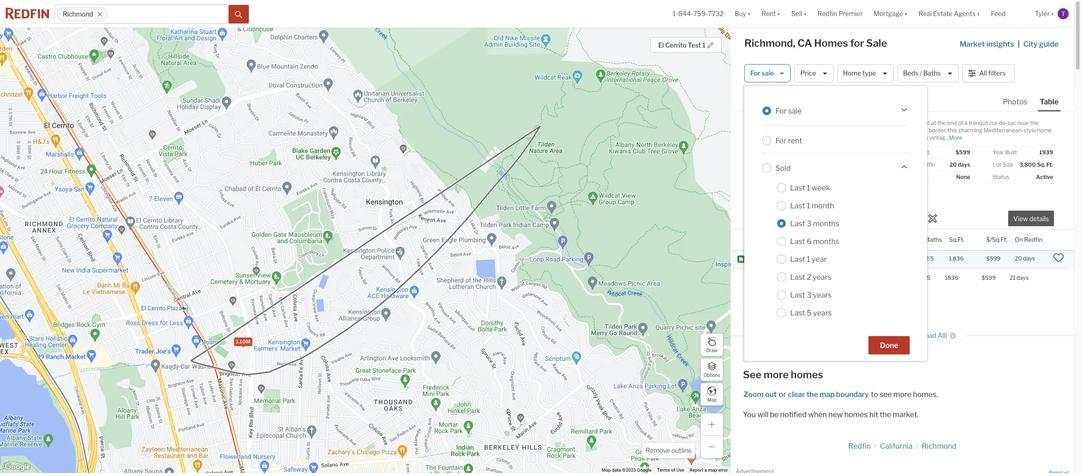 Task type: locate. For each thing, give the bounding box(es) containing it.
of
[[958, 120, 963, 126], [893, 332, 899, 340], [895, 344, 901, 352], [671, 468, 675, 473]]

a
[[766, 252, 770, 259]]

0 vertical spatial ft.
[[924, 149, 931, 156]]

days right 21 on the bottom right
[[1017, 274, 1029, 281]]

home
[[843, 69, 861, 77]]

more right see
[[894, 390, 912, 399]]

map for map data ©2023 google
[[602, 468, 611, 473]]

0 horizontal spatial for
[[773, 275, 780, 281]]

0 vertical spatial on redfin
[[910, 161, 935, 168]]

real estate agents ▾
[[919, 10, 980, 18]]

0 horizontal spatial map
[[708, 468, 717, 473]]

ft. right '$/sq.'
[[924, 149, 931, 156]]

see more homes
[[743, 369, 823, 381]]

for down richmond,
[[750, 69, 760, 77]]

1 left week
[[807, 183, 810, 192]]

0 horizontal spatial ft.
[[924, 149, 931, 156]]

1-844-759-7732 link
[[673, 10, 724, 18]]

map down options in the right bottom of the page
[[707, 397, 717, 403]]

$/sq.
[[910, 149, 923, 156]]

4 last from the top
[[790, 237, 805, 246]]

5
[[807, 309, 812, 317]]

sale down richmond,
[[762, 69, 774, 77]]

clear the map boundary button
[[788, 390, 869, 399]]

for inside 'button'
[[750, 69, 760, 77]]

1 horizontal spatial on redfin
[[1015, 236, 1043, 243]]

richmond
[[63, 10, 93, 18], [922, 442, 957, 451]]

the
[[938, 120, 946, 126], [1030, 120, 1039, 126], [807, 390, 818, 399], [880, 410, 891, 419]]

for left sale
[[850, 37, 864, 49]]

▾ for tyler ▾
[[1051, 10, 1054, 18]]

last down richmond:
[[790, 291, 805, 299]]

1 3 from the top
[[807, 219, 812, 228]]

▾ right rent
[[777, 10, 780, 18]]

el
[[658, 41, 664, 49]]

heading
[[749, 202, 824, 227]]

cerrito
[[665, 41, 687, 49]]

▾ right sell
[[804, 10, 807, 18]]

baths inside button
[[924, 69, 941, 77]]

0 vertical spatial for sale
[[750, 69, 774, 77]]

stern
[[791, 260, 803, 266]]

0 vertical spatial map
[[820, 390, 835, 399]]

0 vertical spatial years
[[813, 273, 832, 282]]

0 horizontal spatial more
[[764, 369, 789, 381]]

baths down x-out this home 'image'
[[926, 236, 942, 243]]

1 vertical spatial 2.5
[[922, 274, 930, 281]]

city guide link
[[1024, 39, 1061, 50]]

0 vertical spatial 3
[[807, 219, 812, 228]]

last left 6
[[790, 237, 805, 246]]

1 horizontal spatial map
[[707, 397, 717, 403]]

2 3 from the top
[[807, 291, 812, 299]]

at
[[931, 120, 936, 126]]

on down '$/sq.'
[[910, 161, 917, 168]]

on down view
[[1015, 236, 1023, 243]]

remove
[[646, 447, 670, 455]]

location
[[807, 236, 831, 243]]

▾ for buy ▾
[[748, 10, 751, 18]]

▾
[[748, 10, 751, 18], [777, 10, 780, 18], [804, 10, 807, 18], [905, 10, 908, 18], [977, 10, 980, 18], [1051, 10, 1054, 18]]

5 last from the top
[[790, 255, 805, 264]]

the right clear
[[807, 390, 818, 399]]

rent
[[788, 136, 802, 145]]

20 up the "21 days"
[[1015, 255, 1022, 262]]

1 vertical spatial years
[[813, 291, 832, 299]]

1 horizontal spatial a
[[965, 120, 968, 126]]

days down on redfin button
[[1023, 255, 1035, 262]]

new
[[829, 410, 843, 419]]

1 horizontal spatial map
[[820, 390, 835, 399]]

the right "hit"
[[880, 410, 891, 419]]

for sale down richmond,
[[750, 69, 774, 77]]

1 right test
[[702, 41, 706, 49]]

redfin down the $/sq. ft.
[[919, 161, 935, 168]]

all filters button
[[962, 64, 1015, 82]]

el cerrito test 1 button
[[651, 37, 722, 53]]

agents
[[954, 10, 976, 18]]

built
[[1005, 149, 1017, 156]]

style
[[1024, 127, 1036, 134]]

1 horizontal spatial on
[[1015, 236, 1023, 243]]

0 horizontal spatial for sale
[[750, 69, 774, 77]]

0 horizontal spatial on
[[910, 161, 917, 168]]

or
[[779, 390, 786, 399]]

1 vertical spatial for
[[773, 275, 780, 281]]

a up charming
[[965, 120, 968, 126]]

for
[[750, 69, 760, 77], [776, 107, 787, 115], [776, 136, 787, 145]]

1 vertical spatial 20 days
[[1015, 255, 1035, 262]]

of inside 'nestled at the end of a tranquil cul-de-sac near the albany border, this charming mediterranean-style home exudes vintag...'
[[958, 120, 963, 126]]

status
[[993, 174, 1010, 181]]

map
[[707, 397, 717, 403], [602, 468, 611, 473]]

map button
[[701, 383, 723, 406]]

rent ▾
[[762, 10, 780, 18]]

|
[[1018, 40, 1020, 49]]

favorite button checkbox
[[885, 114, 900, 130]]

map up you will be notified when new homes hit the market.
[[820, 390, 835, 399]]

▾ right agents
[[977, 10, 980, 18]]

20 days
[[950, 161, 970, 168], [1015, 255, 1035, 262]]

for down the agent:
[[773, 275, 780, 281]]

1 horizontal spatial for sale
[[776, 107, 802, 115]]

x-out this home image
[[927, 213, 938, 224]]

0 vertical spatial baths
[[924, 69, 941, 77]]

photo of 7202 a st, el cerrito, ca 94530 image
[[745, 112, 903, 229]]

user photo image
[[1058, 8, 1069, 19]]

on redfin down view details
[[1015, 236, 1043, 243]]

2 vertical spatial $599
[[982, 274, 996, 281]]

for rent
[[776, 136, 802, 145]]

1 vertical spatial map
[[708, 468, 717, 473]]

more link
[[949, 134, 963, 141]]

near
[[1018, 120, 1029, 126]]

21
[[1010, 274, 1016, 281]]

for sale up "for rent"
[[776, 107, 802, 115]]

20 days up none
[[950, 161, 970, 168]]

0 vertical spatial richmond
[[63, 10, 93, 18]]

california link
[[880, 442, 913, 451]]

0 horizontal spatial 20 days
[[950, 161, 970, 168]]

days up none
[[958, 161, 970, 168]]

2.5 for 1,836
[[926, 255, 934, 262]]

0 vertical spatial map
[[707, 397, 717, 403]]

last left 5
[[790, 309, 805, 317]]

0 vertical spatial $599
[[956, 149, 970, 156]]

viewing
[[847, 332, 871, 340]]

filters
[[989, 69, 1006, 77]]

4 ▾ from the left
[[905, 10, 908, 18]]

0 horizontal spatial a
[[705, 468, 707, 473]]

be
[[770, 410, 779, 419]]

cul-
[[990, 120, 999, 126]]

dialog containing for sale
[[745, 86, 927, 361]]

last left 'el'
[[790, 255, 805, 264]]

last up last 1 month
[[790, 183, 805, 192]]

months up location
[[813, 219, 839, 228]]

you will be notified when new homes hit the market.
[[743, 410, 919, 419]]

3 up 6
[[807, 219, 812, 228]]

buy ▾ button
[[729, 0, 756, 27]]

1 vertical spatial map
[[602, 468, 611, 473]]

1 vertical spatial richmond
[[922, 442, 957, 451]]

3 up 5
[[807, 291, 812, 299]]

0 vertical spatial homes
[[791, 369, 823, 381]]

0 horizontal spatial map
[[602, 468, 611, 473]]

3 ▾ from the left
[[804, 10, 807, 18]]

▾ right tyler
[[1051, 10, 1054, 18]]

0 vertical spatial for
[[750, 69, 760, 77]]

2.5 left 1836
[[922, 274, 930, 281]]

0 vertical spatial 20 days
[[950, 161, 970, 168]]

1 horizontal spatial more
[[894, 390, 912, 399]]

for up "for rent"
[[776, 107, 787, 115]]

1 horizontal spatial 20
[[1015, 255, 1022, 262]]

see
[[880, 390, 892, 399]]

years
[[813, 273, 832, 282], [813, 291, 832, 299], [813, 309, 832, 317]]

last for last 1 year
[[790, 255, 805, 264]]

redfin premier button
[[812, 0, 868, 27]]

baths right /
[[924, 69, 941, 77]]

years for last 3 years
[[813, 291, 832, 299]]

years right 5
[[813, 309, 832, 317]]

last for last 2 years
[[790, 273, 805, 282]]

more up the out
[[764, 369, 789, 381]]

0 vertical spatial sale
[[762, 69, 774, 77]]

2.5 down baths button
[[926, 255, 934, 262]]

tyler ▾
[[1035, 10, 1054, 18]]

6 ▾ from the left
[[1051, 10, 1054, 18]]

1 last from the top
[[790, 183, 805, 192]]

1 horizontal spatial ft.
[[1047, 161, 1053, 168]]

last down last 1 week
[[790, 201, 805, 210]]

2 vertical spatial years
[[813, 309, 832, 317]]

last down last 1 month
[[790, 219, 805, 228]]

1 inside button
[[702, 41, 706, 49]]

$599 left 21 on the bottom right
[[982, 274, 996, 281]]

last for last 3 years
[[790, 291, 805, 299]]

1 vertical spatial sale
[[788, 107, 802, 115]]

3 for years
[[807, 291, 812, 299]]

last 5 years
[[790, 309, 832, 317]]

for left rent
[[776, 136, 787, 145]]

options
[[704, 372, 720, 378]]

20 days down on redfin button
[[1015, 255, 1035, 262]]

1 vertical spatial for sale
[[776, 107, 802, 115]]

1 vertical spatial months
[[813, 237, 840, 246]]

days
[[958, 161, 970, 168], [1023, 255, 1035, 262], [1017, 274, 1029, 281]]

1 vertical spatial $599
[[987, 255, 1001, 262]]

0 horizontal spatial homes
[[791, 369, 823, 381]]

redfin premier
[[818, 10, 863, 18]]

1 horizontal spatial for
[[850, 37, 864, 49]]

0 vertical spatial a
[[965, 120, 968, 126]]

sale up rent
[[788, 107, 802, 115]]

zoom
[[744, 390, 764, 399]]

for sale inside 'button'
[[750, 69, 774, 77]]

ft. right sq. on the top right
[[1047, 161, 1053, 168]]

the right at
[[938, 120, 946, 126]]

1 vertical spatial more
[[894, 390, 912, 399]]

sale inside 'button'
[[762, 69, 774, 77]]

redfin down view details
[[1024, 236, 1043, 243]]

last 1 year
[[790, 255, 827, 264]]

1 horizontal spatial homes
[[845, 410, 868, 419]]

3 last from the top
[[790, 219, 805, 228]]

last
[[790, 183, 805, 192], [790, 201, 805, 210], [790, 219, 805, 228], [790, 237, 805, 246], [790, 255, 805, 264], [790, 273, 805, 282], [790, 291, 805, 299], [790, 309, 805, 317]]

▾ right "buy"
[[748, 10, 751, 18]]

years right the 2
[[813, 273, 832, 282]]

years up last 5 years
[[813, 291, 832, 299]]

none
[[956, 174, 970, 181]]

map left the data
[[602, 468, 611, 473]]

1 left month at top right
[[807, 201, 810, 210]]

richmond right california link
[[922, 442, 957, 451]]

california
[[880, 442, 913, 451]]

homes.
[[913, 390, 938, 399]]

1 vertical spatial 3
[[807, 291, 812, 299]]

$/sq.ft. button
[[987, 230, 1008, 250]]

▾ for mortgage ▾
[[905, 10, 908, 18]]

2 ▾ from the left
[[777, 10, 780, 18]]

months for last 3 months
[[813, 219, 839, 228]]

on redfin down the $/sq. ft.
[[910, 161, 935, 168]]

out
[[765, 390, 777, 399]]

sell ▾ button
[[791, 0, 807, 27]]

▾ right mortgage
[[905, 10, 908, 18]]

7 last from the top
[[790, 291, 805, 299]]

20 up none
[[950, 161, 957, 168]]

0 vertical spatial more
[[764, 369, 789, 381]]

map left error
[[708, 468, 717, 473]]

tranquil
[[969, 120, 988, 126]]

dialog
[[745, 86, 927, 361]]

1 ▾ from the left
[[748, 10, 751, 18]]

all)
[[938, 332, 948, 340]]

7202
[[751, 252, 765, 259]]

0 vertical spatial months
[[813, 219, 839, 228]]

submit search image
[[235, 11, 242, 18]]

on redfin button
[[1015, 230, 1043, 250]]

6
[[807, 237, 812, 246]]

6 last from the top
[[790, 273, 805, 282]]

1 down for sale 'button'
[[745, 95, 748, 103]]

2 last from the top
[[790, 201, 805, 210]]

lot
[[993, 161, 1002, 168]]

$599 down more link
[[956, 149, 970, 156]]

8 last from the top
[[790, 309, 805, 317]]

average for richmond:
[[750, 275, 809, 281]]

$599 down $/sq.ft. button
[[987, 255, 1001, 262]]

None search field
[[108, 5, 229, 23]]

1 up done
[[888, 332, 891, 340]]

0 horizontal spatial sale
[[762, 69, 774, 77]]

0 vertical spatial days
[[958, 161, 970, 168]]

homes left "hit"
[[845, 410, 868, 419]]

richmond,
[[745, 37, 796, 49]]

de-
[[999, 120, 1008, 126]]

0 vertical spatial 20
[[950, 161, 957, 168]]

a right the report
[[705, 468, 707, 473]]

map inside button
[[707, 397, 717, 403]]

more
[[764, 369, 789, 381], [894, 390, 912, 399]]

months right 6
[[813, 237, 840, 246]]

2 vertical spatial days
[[1017, 274, 1029, 281]]

on
[[910, 161, 917, 168], [1015, 236, 1023, 243]]

homes up clear
[[791, 369, 823, 381]]

1 vertical spatial ft.
[[1047, 161, 1053, 168]]

price
[[801, 69, 816, 77]]

map for map
[[707, 397, 717, 403]]

type
[[863, 69, 876, 77]]

rent ▾ button
[[762, 0, 780, 27]]

market
[[960, 40, 985, 49]]

1 horizontal spatial sale
[[788, 107, 802, 115]]

last left the 2
[[790, 273, 805, 282]]

last for last 6 months
[[790, 237, 805, 246]]

page
[[872, 332, 887, 340]]

1 vertical spatial on
[[1015, 236, 1023, 243]]

0 vertical spatial 2.5
[[926, 255, 934, 262]]

view details
[[1014, 215, 1049, 223]]

1 vertical spatial days
[[1023, 255, 1035, 262]]

richmond left remove richmond image
[[63, 10, 93, 18]]



Task type: vqa. For each thing, say whether or not it's contained in the screenshot.
Pensacola in the Mobile houses for rent Montgomery houses for rent Murfreesboro houses for rent Nashville houses for rent Orlando houses for rent Pensacola houses for rent Phoenix houses for rent Port Saint Lucie houses for rent Portland houses for rent Raleigh houses for rent Reno houses for rent Richmond houses for rent Riverside houses for rent Roanoke houses for rent Sacramento houses for rent Saint Petersburg houses for rent
no



Task type: describe. For each thing, give the bounding box(es) containing it.
last 3 months
[[790, 219, 839, 228]]

homes
[[814, 37, 848, 49]]

more
[[949, 134, 963, 141]]

2 vertical spatial for
[[776, 136, 787, 145]]

1 up end of results
[[900, 332, 903, 340]]

1 horizontal spatial richmond
[[922, 442, 957, 451]]

to
[[871, 390, 878, 399]]

draw button
[[701, 334, 723, 356]]

redfin left premier
[[818, 10, 837, 18]]

for sale inside dialog
[[776, 107, 802, 115]]

rent
[[762, 10, 776, 18]]

last for last 1 month
[[790, 201, 805, 210]]

city
[[1024, 40, 1038, 49]]

year
[[993, 149, 1004, 156]]

notified
[[780, 410, 807, 419]]

insights
[[987, 40, 1014, 49]]

st
[[771, 252, 776, 259]]

$/sq. ft.
[[910, 149, 931, 156]]

on inside on redfin button
[[1015, 236, 1023, 243]]

previous button image
[[753, 163, 762, 173]]

all
[[979, 69, 987, 77]]

a inside 'nestled at the end of a tranquil cul-de-sac near the albany border, this charming mediterranean-style home exudes vintag...'
[[965, 120, 968, 126]]

favorite this home image
[[1053, 253, 1064, 264]]

lot size
[[993, 161, 1013, 168]]

last for last 3 months
[[790, 219, 805, 228]]

nestled at the end of a tranquil cul-de-sac near the albany border, this charming mediterranean-style home exudes vintag...
[[910, 120, 1052, 141]]

location button
[[807, 230, 831, 250]]

listing
[[751, 260, 765, 266]]

charming
[[959, 127, 983, 134]]

0 horizontal spatial on redfin
[[910, 161, 935, 168]]

1 vertical spatial 20
[[1015, 255, 1022, 262]]

albany
[[910, 127, 928, 134]]

done button
[[869, 336, 910, 355]]

2.5 for 1836
[[922, 274, 930, 281]]

map data ©2023 google
[[602, 468, 652, 473]]

3 for months
[[807, 219, 812, 228]]

el
[[807, 255, 814, 262]]

years for last 2 years
[[813, 273, 832, 282]]

mortgage
[[874, 10, 903, 18]]

nestled
[[910, 120, 930, 126]]

0 horizontal spatial richmond
[[63, 10, 93, 18]]

google image
[[2, 461, 33, 473]]

/
[[920, 69, 922, 77]]

last 6 months
[[790, 237, 840, 246]]

1 horizontal spatial 20 days
[[1015, 255, 1035, 262]]

outline
[[672, 447, 692, 455]]

market.
[[893, 410, 919, 419]]

guide
[[1039, 40, 1059, 49]]

(download
[[905, 332, 937, 340]]

1 vertical spatial for
[[776, 107, 787, 115]]

sac
[[1008, 120, 1017, 126]]

$599 for 1836
[[982, 274, 996, 281]]

error
[[718, 468, 728, 473]]

real
[[919, 10, 932, 18]]

home type
[[843, 69, 876, 77]]

days for 1836
[[1017, 274, 1029, 281]]

last for last 5 years
[[790, 309, 805, 317]]

ca
[[798, 37, 812, 49]]

days for 1,836
[[1023, 255, 1035, 262]]

year
[[812, 255, 827, 264]]

1836
[[945, 274, 959, 281]]

the up style
[[1030, 120, 1039, 126]]

2
[[807, 273, 811, 282]]

boundary
[[836, 390, 869, 399]]

▾ for rent ▾
[[777, 10, 780, 18]]

results
[[903, 344, 923, 352]]

for sale button
[[745, 64, 791, 82]]

months for last 6 months
[[813, 237, 840, 246]]

sale inside dialog
[[788, 107, 802, 115]]

vintag...
[[930, 134, 949, 141]]

test
[[688, 41, 701, 49]]

$599 for 1,836
[[987, 255, 1001, 262]]

sq.ft. button
[[949, 230, 965, 250]]

last 1 month
[[790, 201, 834, 210]]

1 vertical spatial homes
[[845, 410, 868, 419]]

home type button
[[837, 64, 894, 82]]

real estate agents ▾ button
[[913, 0, 986, 27]]

tyler
[[1035, 10, 1050, 18]]

sale
[[866, 37, 887, 49]]

week
[[812, 183, 830, 192]]

5 ▾ from the left
[[977, 10, 980, 18]]

geri
[[781, 260, 790, 266]]

favorite button image
[[885, 114, 900, 130]]

when
[[808, 410, 827, 419]]

zoom out or clear the map boundary to see more homes.
[[744, 390, 938, 399]]

remove richmond image
[[97, 11, 103, 17]]

market insights link
[[960, 30, 1014, 50]]

1 vertical spatial a
[[705, 468, 707, 473]]

0 horizontal spatial 20
[[950, 161, 957, 168]]

details
[[1030, 215, 1049, 223]]

1939
[[1040, 149, 1053, 156]]

sell
[[791, 10, 802, 18]]

7202 a st link
[[751, 252, 798, 259]]

average
[[750, 275, 772, 281]]

759-
[[693, 10, 708, 18]]

years for last 5 years
[[813, 309, 832, 317]]

estate
[[933, 10, 953, 18]]

▾ for sell ▾
[[804, 10, 807, 18]]

0 vertical spatial for
[[850, 37, 864, 49]]

draw
[[706, 348, 718, 353]]

redfin down "hit"
[[848, 442, 871, 451]]

terms of use
[[657, 468, 684, 473]]

1,836
[[949, 255, 964, 262]]

richmond, ca homes for sale
[[745, 37, 887, 49]]

21 days
[[1010, 274, 1029, 281]]

last for last 1 week
[[790, 183, 805, 192]]

el cerrito test 1
[[658, 41, 706, 49]]

1 vertical spatial on redfin
[[1015, 236, 1043, 243]]

last 3 years
[[790, 291, 832, 299]]

buy ▾
[[735, 10, 751, 18]]

1 vertical spatial baths
[[926, 236, 942, 243]]

1 left the year
[[807, 255, 810, 264]]

terms
[[657, 468, 670, 473]]

0 vertical spatial on
[[910, 161, 917, 168]]

mediterranean-
[[984, 127, 1024, 134]]

done
[[880, 341, 898, 350]]

feed button
[[986, 0, 1030, 27]]

report a map error
[[690, 468, 728, 473]]

premier
[[839, 10, 863, 18]]

options button
[[701, 358, 723, 381]]

map region
[[0, 0, 762, 473]]

data
[[612, 468, 621, 473]]

border,
[[929, 127, 947, 134]]

table
[[1040, 98, 1059, 106]]

$/sq.ft.
[[987, 236, 1008, 243]]

agent:
[[766, 260, 780, 266]]



